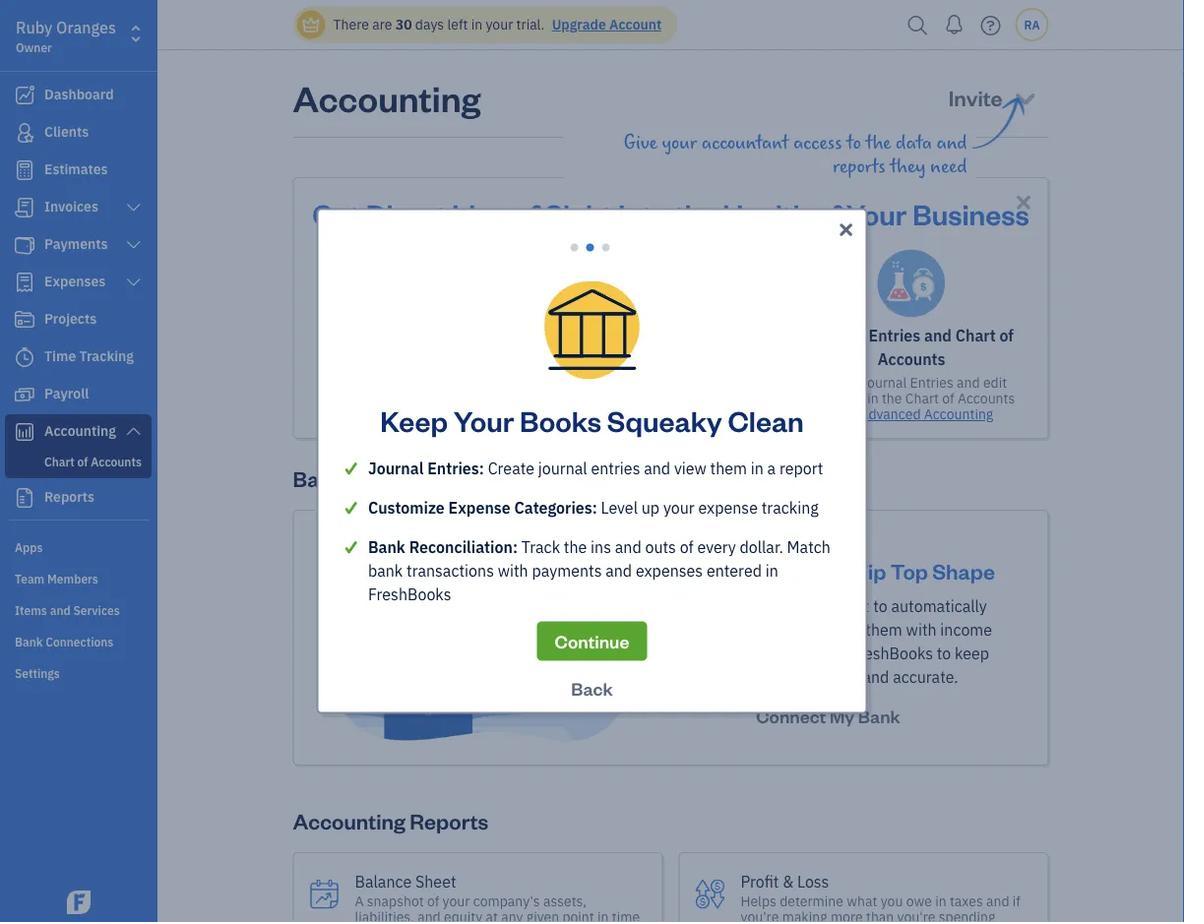 Task type: locate. For each thing, give the bounding box(es) containing it.
create
[[816, 374, 857, 392], [488, 458, 535, 478]]

connect for connect your bank account to automatically import transactions. match them with income and expenses tracked in freshbooks to keep your books up to date and accurate.
[[677, 596, 736, 617]]

in left a
[[751, 458, 764, 478]]

create up expense
[[488, 458, 535, 478]]

0 vertical spatial your
[[846, 195, 907, 232]]

0 horizontal spatial accounts
[[878, 349, 945, 370]]

reconciliation inside bank reconciliation match bank transactions to keep your books squeaky clean.
[[640, 325, 743, 346]]

and left view
[[644, 458, 670, 478]]

import
[[672, 620, 719, 640]]

1 vertical spatial connect
[[756, 705, 826, 728]]

chevron large down image for payment image
[[125, 237, 143, 253]]

create journal entries and edit accounts in the chart of accounts with
[[808, 374, 1015, 423]]

1 vertical spatial match
[[787, 536, 831, 557]]

transactions
[[645, 350, 722, 368], [407, 560, 494, 581]]

chevron large down image
[[125, 237, 143, 253], [125, 423, 143, 439]]

1 horizontal spatial you're
[[897, 908, 936, 922]]

you're
[[741, 908, 779, 922], [897, 908, 936, 922]]

given
[[526, 908, 559, 922]]

1 vertical spatial accounts
[[958, 389, 1015, 408]]

books up account
[[766, 557, 828, 585]]

bank up keep your books squeaky clean
[[598, 325, 636, 346]]

to left date
[[809, 667, 824, 688]]

2 vertical spatial with
[[906, 620, 937, 640]]

1 horizontal spatial transactions
[[645, 350, 722, 368]]

1 horizontal spatial them
[[866, 620, 902, 640]]

money image
[[13, 385, 36, 405]]

in right accounts
[[867, 389, 879, 408]]

profit
[[741, 871, 779, 892]]

match inside bank reconciliation match bank transactions to keep your books squeaky clean.
[[570, 350, 609, 368]]

back
[[571, 677, 613, 700]]

bank up transactions.
[[775, 596, 810, 617]]

1 vertical spatial check image
[[342, 535, 368, 559]]

your left the at
[[443, 892, 470, 910]]

with inside track the ins and outs of every dollar. match bank transactions with payments and expenses entered in freshbooks
[[498, 560, 528, 581]]

journal entries and chart of accounts image
[[877, 249, 946, 318]]

to right squeaky
[[725, 350, 738, 368]]

expenses
[[636, 560, 703, 581], [705, 643, 773, 664]]

transactions up squeaky
[[645, 350, 722, 368]]

2 vertical spatial the
[[564, 536, 587, 557]]

1 vertical spatial chart
[[905, 389, 939, 408]]

1 horizontal spatial reconciliation
[[640, 325, 743, 346]]

a
[[355, 892, 364, 910]]

1 horizontal spatial keep
[[662, 557, 712, 585]]

in
[[471, 15, 482, 33], [867, 389, 879, 408], [751, 458, 764, 478], [832, 557, 849, 585], [766, 560, 778, 581], [833, 643, 846, 664], [935, 892, 947, 910], [597, 908, 609, 922]]

keep inside bank reconciliation match bank transactions to keep your books squeaky clean.
[[741, 350, 771, 368]]

0 horizontal spatial up
[[642, 497, 660, 518]]

0 vertical spatial transactions
[[645, 350, 722, 368]]

0 vertical spatial chevron large down image
[[125, 200, 143, 216]]

journal for journal entries: create journal entries and view them in a report
[[368, 458, 424, 478]]

1 horizontal spatial up
[[788, 667, 806, 688]]

match down tracking
[[787, 536, 831, 557]]

customize expense categories: level up your expense tracking
[[368, 497, 819, 518]]

1 vertical spatial books
[[766, 557, 828, 585]]

keep for keep your books squeaky clean
[[380, 402, 448, 439]]

0 vertical spatial chevron large down image
[[125, 237, 143, 253]]

2 horizontal spatial with
[[906, 620, 937, 640]]

1 horizontal spatial your
[[716, 557, 762, 585]]

accounting up balance
[[293, 807, 406, 835]]

1 horizontal spatial books
[[741, 667, 784, 688]]

of inside track the ins and outs of every dollar. match bank transactions with payments and expenses entered in freshbooks
[[680, 536, 694, 557]]

accounts
[[878, 349, 945, 370], [958, 389, 1015, 408]]

1 vertical spatial the
[[882, 389, 902, 408]]

top
[[891, 557, 928, 585]]

books inside keep your books squeaky clean dialog
[[520, 402, 601, 439]]

close image
[[836, 218, 856, 241]]

health
[[723, 195, 809, 232]]

of up edit
[[1000, 325, 1014, 346]]

0 horizontal spatial transactions
[[407, 560, 494, 581]]

0 vertical spatial accounts
[[878, 349, 945, 370]]

freshbooks down "bank reconciliation:" on the left bottom of page
[[368, 584, 451, 604]]

1 vertical spatial up
[[788, 667, 806, 688]]

0 vertical spatial keep
[[380, 402, 448, 439]]

to inside bank reconciliation match bank transactions to keep your books squeaky clean.
[[725, 350, 738, 368]]

0 horizontal spatial you're
[[741, 908, 779, 922]]

and inside journal entries and chart of accounts
[[924, 325, 952, 346]]

to up accurate.
[[937, 643, 951, 664]]

create down journal entries and chart of accounts
[[816, 374, 857, 392]]

days
[[415, 15, 444, 33]]

your inside balance sheet a snapshot of your company's assets, liabilities, and equity at any given point in time
[[443, 892, 470, 910]]

in inside profit & loss helps determine what you owe in taxes and if you're making more than you're spending
[[935, 892, 947, 910]]

0 horizontal spatial reconciliation
[[348, 464, 487, 492]]

keep for keep your books in tip top shape
[[662, 557, 712, 585]]

to
[[725, 350, 738, 368], [873, 596, 888, 617], [937, 643, 951, 664], [809, 667, 824, 688]]

match for bank
[[818, 620, 862, 640]]

0 vertical spatial entries
[[869, 325, 921, 346]]

entered
[[707, 560, 762, 581]]

and down import
[[675, 643, 702, 664]]

1 vertical spatial them
[[866, 620, 902, 640]]

client image
[[13, 123, 36, 143]]

keep down "income"
[[955, 643, 989, 664]]

the up payments
[[564, 536, 587, 557]]

keep up clean
[[741, 350, 771, 368]]

books down tracked
[[741, 667, 784, 688]]

2 horizontal spatial bank
[[775, 596, 810, 617]]

0 horizontal spatial chart
[[905, 389, 939, 408]]

with down automatically on the bottom of page
[[906, 620, 937, 640]]

journal entries: create journal entries and view them in a report
[[368, 458, 823, 478]]

assets,
[[543, 892, 587, 910]]

1 horizontal spatial bank
[[612, 350, 642, 368]]

chevron large down image
[[125, 200, 143, 216], [125, 275, 143, 290]]

your for keep your books squeaky clean
[[453, 402, 514, 439]]

connect up import
[[677, 596, 736, 617]]

0 horizontal spatial keep
[[741, 350, 771, 368]]

bank right my
[[858, 705, 900, 728]]

and inside profit & loss helps determine what you owe in taxes and if you're making more than you're spending
[[986, 892, 1009, 910]]

in right owe
[[935, 892, 947, 910]]

tip
[[854, 557, 886, 585]]

your down expense
[[716, 557, 762, 585]]

upgrade
[[552, 15, 606, 33]]

0 vertical spatial them
[[710, 458, 747, 478]]

freshbooks image
[[63, 891, 94, 914]]

of left equity
[[427, 892, 439, 910]]

crown image
[[301, 14, 321, 35]]

your left trial.
[[486, 15, 513, 33]]

0 horizontal spatial freshbooks
[[368, 584, 451, 604]]

0 vertical spatial connect
[[677, 596, 736, 617]]

edit
[[983, 374, 1007, 392]]

2 chevron large down image from the top
[[125, 275, 143, 290]]

0 vertical spatial the
[[674, 195, 717, 232]]

up inside "connect your bank account to automatically import transactions. match them with income and expenses tracked in freshbooks to keep your books up to date and accurate."
[[788, 667, 806, 688]]

0 horizontal spatial create
[[488, 458, 535, 478]]

them right view
[[710, 458, 747, 478]]

0 horizontal spatial keep
[[380, 402, 448, 439]]

entries inside create journal entries and edit accounts in the chart of accounts with
[[910, 374, 954, 392]]

0 vertical spatial books
[[520, 402, 601, 439]]

0 horizontal spatial the
[[564, 536, 587, 557]]

check image up check image
[[342, 456, 368, 480]]

1 vertical spatial with
[[498, 560, 528, 581]]

freshbooks up accurate.
[[850, 643, 933, 664]]

2 check image from the top
[[342, 535, 368, 559]]

snapshot
[[367, 892, 424, 910]]

0 horizontal spatial books
[[620, 366, 657, 384]]

of inside journal entries and chart of accounts
[[1000, 325, 1014, 346]]

1 vertical spatial create
[[488, 458, 535, 478]]

match down account
[[818, 620, 862, 640]]

sheet
[[415, 871, 456, 892]]

upgrade account link
[[548, 15, 662, 33]]

1 horizontal spatial connect
[[756, 705, 826, 728]]

of right line
[[514, 195, 539, 232]]

chart up edit
[[955, 325, 996, 346]]

and down ins
[[606, 560, 632, 581]]

0 vertical spatial match
[[570, 350, 609, 368]]

bank for bank reconciliation
[[293, 464, 344, 492]]

0 vertical spatial bank
[[612, 350, 642, 368]]

0 horizontal spatial with
[[498, 560, 528, 581]]

determine
[[780, 892, 844, 910]]

and left if
[[986, 892, 1009, 910]]

dollar.
[[740, 536, 783, 557]]

1 vertical spatial keep
[[662, 557, 712, 585]]

them down account
[[866, 620, 902, 640]]

your inside bank reconciliation match bank transactions to keep your books squeaky clean.
[[589, 366, 617, 384]]

1 vertical spatial bank
[[368, 560, 403, 581]]

0 vertical spatial reconciliation
[[640, 325, 743, 346]]

view
[[674, 458, 706, 478]]

1 horizontal spatial create
[[816, 374, 857, 392]]

bank up check image
[[293, 464, 344, 492]]

a
[[767, 458, 776, 478]]

the down journal entries and chart of accounts
[[882, 389, 902, 408]]

you're down 'profit'
[[741, 908, 779, 922]]

transactions inside track the ins and outs of every dollar. match bank transactions with payments and expenses entered in freshbooks
[[407, 560, 494, 581]]

bank
[[598, 325, 636, 346], [293, 464, 344, 492], [368, 536, 405, 557], [858, 705, 900, 728]]

0 horizontal spatial them
[[710, 458, 747, 478]]

1 vertical spatial your
[[453, 402, 514, 439]]

equity
[[444, 908, 482, 922]]

1 chevron large down image from the top
[[125, 237, 143, 253]]

in right the left
[[471, 15, 482, 33]]

0 vertical spatial with
[[830, 405, 857, 423]]

0 vertical spatial books
[[620, 366, 657, 384]]

1 vertical spatial chevron large down image
[[125, 275, 143, 290]]

the
[[674, 195, 717, 232], [882, 389, 902, 408], [564, 536, 587, 557]]

the right into
[[674, 195, 717, 232]]

your
[[486, 15, 513, 33], [589, 366, 617, 384], [663, 497, 695, 518], [740, 596, 771, 617], [706, 667, 738, 688], [443, 892, 470, 910]]

taxes
[[950, 892, 983, 910]]

2 vertical spatial bank
[[775, 596, 810, 617]]

bank inside keep your books squeaky clean dialog
[[368, 536, 405, 557]]

bank inside bank reconciliation match bank transactions to keep your books squeaky clean.
[[598, 325, 636, 346]]

your inside dialog
[[663, 497, 695, 518]]

2 vertical spatial your
[[716, 557, 762, 585]]

reconciliation:
[[409, 536, 518, 557]]

0 vertical spatial check image
[[342, 456, 368, 480]]

payments
[[532, 560, 602, 581]]

books left squeaky
[[620, 366, 657, 384]]

and down sheet
[[418, 908, 441, 922]]

main element
[[0, 0, 207, 922]]

match inside track the ins and outs of every dollar. match bank transactions with payments and expenses entered in freshbooks
[[787, 536, 831, 557]]

1 vertical spatial reconciliation
[[348, 464, 487, 492]]

check image down check image
[[342, 535, 368, 559]]

2 horizontal spatial the
[[882, 389, 902, 408]]

in down dollar.
[[766, 560, 778, 581]]

journal up advanced
[[860, 374, 907, 392]]

1 chevron large down image from the top
[[125, 200, 143, 216]]

books up journal
[[520, 402, 601, 439]]

in inside track the ins and outs of every dollar. match bank transactions with payments and expenses entered in freshbooks
[[766, 560, 778, 581]]

ruby oranges owner
[[16, 17, 116, 55]]

1 horizontal spatial chart
[[955, 325, 996, 346]]

up right the level
[[642, 497, 660, 518]]

go to help image
[[975, 10, 1006, 40]]

with inside create journal entries and edit accounts in the chart of accounts with
[[830, 405, 857, 423]]

automatically
[[891, 596, 987, 617]]

accounting down edit
[[924, 405, 993, 423]]

connect inside button
[[756, 705, 826, 728]]

time
[[612, 908, 640, 922]]

2 chevron large down image from the top
[[125, 423, 143, 439]]

keep your books in tip top shape
[[662, 557, 995, 585]]

1 horizontal spatial expenses
[[705, 643, 773, 664]]

chevron large down image for expense icon
[[125, 275, 143, 290]]

1 vertical spatial freshbooks
[[850, 643, 933, 664]]

connect my bank
[[756, 705, 900, 728]]

entries down 'journal entries and chart of accounts' image
[[869, 325, 921, 346]]

what
[[847, 892, 877, 910]]

bank reconciliation:
[[368, 536, 518, 557]]

&
[[783, 871, 794, 892]]

1 vertical spatial journal
[[860, 374, 907, 392]]

bank left squeaky
[[612, 350, 642, 368]]

0 horizontal spatial connect
[[677, 596, 736, 617]]

transactions down "bank reconciliation:" on the left bottom of page
[[407, 560, 494, 581]]

reconciliation up squeaky
[[640, 325, 743, 346]]

and down 'journal entries and chart of accounts' image
[[924, 325, 952, 346]]

bank inside button
[[858, 705, 900, 728]]

0 horizontal spatial bank
[[368, 560, 403, 581]]

and
[[924, 325, 952, 346], [957, 374, 980, 392], [644, 458, 670, 478], [615, 536, 641, 557], [606, 560, 632, 581], [675, 643, 702, 664], [863, 667, 889, 688], [986, 892, 1009, 910], [418, 908, 441, 922]]

keep
[[380, 402, 448, 439], [662, 557, 712, 585]]

1 horizontal spatial with
[[830, 405, 857, 423]]

1 vertical spatial chevron large down image
[[125, 423, 143, 439]]

0 vertical spatial keep
[[741, 350, 771, 368]]

journal
[[809, 325, 865, 346], [860, 374, 907, 392], [368, 458, 424, 478]]

accounts down journal entries and chart of accounts
[[958, 389, 1015, 408]]

your inside dialog
[[453, 402, 514, 439]]

and right date
[[863, 667, 889, 688]]

match up keep your books squeaky clean
[[570, 350, 609, 368]]

0 horizontal spatial books
[[520, 402, 601, 439]]

1 horizontal spatial freshbooks
[[850, 643, 933, 664]]

journal inside keep your books squeaky clean dialog
[[368, 458, 424, 478]]

to down "tip"
[[873, 596, 888, 617]]

your up "entries:"
[[453, 402, 514, 439]]

dashboard image
[[13, 86, 36, 105]]

0 vertical spatial freshbooks
[[368, 584, 451, 604]]

2 vertical spatial journal
[[368, 458, 424, 478]]

0 horizontal spatial your
[[453, 402, 514, 439]]

up down tracked
[[788, 667, 806, 688]]

back button
[[554, 669, 631, 708]]

connect inside "connect your bank account to automatically import transactions. match them with income and expenses tracked in freshbooks to keep your books up to date and accurate."
[[677, 596, 736, 617]]

2 vertical spatial match
[[818, 620, 862, 640]]

line
[[452, 195, 508, 232]]

payment image
[[13, 235, 36, 255]]

journal inside journal entries and chart of accounts
[[809, 325, 865, 346]]

entries up 'advanced accounting'
[[910, 374, 954, 392]]

with left advanced
[[830, 405, 857, 423]]

your up keep your books squeaky clean
[[589, 366, 617, 384]]

owe
[[906, 892, 932, 910]]

0 vertical spatial chart
[[955, 325, 996, 346]]

0 vertical spatial journal
[[809, 325, 865, 346]]

1 vertical spatial keep
[[955, 643, 989, 664]]

match inside "connect your bank account to automatically import transactions. match them with income and expenses tracked in freshbooks to keep your books up to date and accurate."
[[818, 620, 862, 640]]

2 horizontal spatial your
[[846, 195, 907, 232]]

expenses down outs
[[636, 560, 703, 581]]

with for create
[[830, 405, 857, 423]]

bank
[[612, 350, 642, 368], [368, 560, 403, 581], [775, 596, 810, 617]]

and left edit
[[957, 374, 980, 392]]

journal up customize
[[368, 458, 424, 478]]

30
[[395, 15, 412, 33]]

keep up import
[[662, 557, 712, 585]]

of left edit
[[942, 389, 954, 408]]

keep inside dialog
[[380, 402, 448, 439]]

spending
[[939, 908, 995, 922]]

chart down journal entries and chart of accounts
[[905, 389, 939, 408]]

1 vertical spatial transactions
[[407, 560, 494, 581]]

bank down customize
[[368, 536, 405, 557]]

0 horizontal spatial expenses
[[636, 560, 703, 581]]

balance sheet a snapshot of your company's assets, liabilities, and equity at any given point in time
[[355, 871, 640, 922]]

transactions inside bank reconciliation match bank transactions to keep your books squeaky clean.
[[645, 350, 722, 368]]

level
[[601, 497, 638, 518]]

reconciliation up customize
[[348, 464, 487, 492]]

accounting down "are" at top left
[[293, 74, 481, 121]]

your down view
[[663, 497, 695, 518]]

0 vertical spatial expenses
[[636, 560, 703, 581]]

check image
[[342, 456, 368, 480], [342, 535, 368, 559]]

expenses down transactions.
[[705, 643, 773, 664]]

keep up bank reconciliation
[[380, 402, 448, 439]]

bank down "bank reconciliation:" on the left bottom of page
[[368, 560, 403, 581]]

1 vertical spatial books
[[741, 667, 784, 688]]

with down track
[[498, 560, 528, 581]]

1 horizontal spatial keep
[[955, 643, 989, 664]]

invoice image
[[13, 198, 36, 218]]

1 horizontal spatial books
[[766, 557, 828, 585]]

keep your books squeaky clean dialog
[[0, 185, 1184, 738]]

0 vertical spatial create
[[816, 374, 857, 392]]

1 vertical spatial expenses
[[705, 643, 773, 664]]

in left time
[[597, 908, 609, 922]]

keep inside "connect your bank account to automatically import transactions. match them with income and expenses tracked in freshbooks to keep your books up to date and accurate."
[[955, 643, 989, 664]]

connect left my
[[756, 705, 826, 728]]

connect for connect my bank
[[756, 705, 826, 728]]

journal up accounts
[[809, 325, 865, 346]]

you're right 'than'
[[897, 908, 936, 922]]

account
[[813, 596, 870, 617]]

0 vertical spatial up
[[642, 497, 660, 518]]

books
[[520, 402, 601, 439], [766, 557, 828, 585]]

of right outs
[[680, 536, 694, 557]]

1 horizontal spatial accounts
[[958, 389, 1015, 408]]

keep
[[741, 350, 771, 368], [955, 643, 989, 664]]

your up 'journal entries and chart of accounts' image
[[846, 195, 907, 232]]

reconciliation for bank reconciliation match bank transactions to keep your books squeaky clean.
[[640, 325, 743, 346]]

chevron large down image for chart icon
[[125, 423, 143, 439]]

accounts up create journal entries and edit accounts in the chart of accounts with
[[878, 349, 945, 370]]

1 vertical spatial entries
[[910, 374, 954, 392]]

in up date
[[833, 643, 846, 664]]

up
[[642, 497, 660, 518], [788, 667, 806, 688]]

1 check image from the top
[[342, 456, 368, 480]]

accounting right the "entry"
[[440, 325, 522, 346]]



Task type: vqa. For each thing, say whether or not it's contained in the screenshot.
Team Member /
no



Task type: describe. For each thing, give the bounding box(es) containing it.
accounting reports
[[293, 807, 489, 835]]

my
[[830, 705, 855, 728]]

journal for journal entries and chart of accounts
[[809, 325, 865, 346]]

check image for journal entries:
[[342, 456, 368, 480]]

books for in
[[766, 557, 828, 585]]

bank for bank reconciliation:
[[368, 536, 405, 557]]

every
[[697, 536, 736, 557]]

chart inside create journal entries and edit accounts in the chart of accounts with
[[905, 389, 939, 408]]

and inside balance sheet a snapshot of your company's assets, liabilities, and equity at any given point in time
[[418, 908, 441, 922]]

loss
[[797, 871, 829, 892]]

estimate image
[[13, 160, 36, 180]]

entry
[[397, 325, 436, 346]]

any
[[501, 908, 523, 922]]

your for keep your books in tip top shape
[[716, 557, 762, 585]]

tracked
[[776, 643, 830, 664]]

accounts inside journal entries and chart of accounts
[[878, 349, 945, 370]]

there
[[333, 15, 369, 33]]

accounting inside button
[[440, 325, 522, 346]]

entries:
[[427, 458, 484, 478]]

continue button
[[537, 622, 647, 661]]

accounts inside create journal entries and edit accounts in the chart of accounts with
[[958, 389, 1015, 408]]

team members image
[[15, 570, 152, 586]]

track the ins and outs of every dollar. match bank transactions with payments and expenses entered in freshbooks
[[368, 536, 831, 604]]

chevron large down image for invoice image
[[125, 200, 143, 216]]

chart inside journal entries and chart of accounts
[[955, 325, 996, 346]]

bank inside track the ins and outs of every dollar. match bank transactions with payments and expenses entered in freshbooks
[[368, 560, 403, 581]]

the inside track the ins and outs of every dollar. match bank transactions with payments and expenses entered in freshbooks
[[564, 536, 587, 557]]

tracking
[[762, 497, 819, 518]]

and inside create journal entries and edit accounts in the chart of accounts with
[[957, 374, 980, 392]]

of right health
[[815, 195, 841, 232]]

expenses inside track the ins and outs of every dollar. match bank transactions with payments and expenses entered in freshbooks
[[636, 560, 703, 581]]

freshbooks inside track the ins and outs of every dollar. match bank transactions with payments and expenses entered in freshbooks
[[368, 584, 451, 604]]

report
[[780, 458, 823, 478]]

freshbooks inside "connect your bank account to automatically import transactions. match them with income and expenses tracked in freshbooks to keep your books up to date and accurate."
[[850, 643, 933, 664]]

of inside balance sheet a snapshot of your company's assets, liabilities, and equity at any given point in time
[[427, 892, 439, 910]]

helps
[[741, 892, 776, 910]]

clean
[[728, 402, 804, 439]]

close image
[[1012, 191, 1035, 214]]

and right ins
[[615, 536, 641, 557]]

1 you're from the left
[[741, 908, 779, 922]]

with for track
[[498, 560, 528, 581]]

if
[[1013, 892, 1021, 910]]

get direct line of sight into the health of your business
[[312, 195, 1029, 232]]

track
[[521, 536, 560, 557]]

settings image
[[15, 664, 152, 680]]

balance
[[355, 871, 412, 892]]

income
[[940, 620, 992, 640]]

expenses inside "connect your bank account to automatically import transactions. match them with income and expenses tracked in freshbooks to keep your books up to date and accurate."
[[705, 643, 773, 664]]

create inside keep your books squeaky clean dialog
[[488, 458, 535, 478]]

accurate.
[[893, 667, 958, 688]]

continue
[[555, 629, 629, 653]]

books for squeaky
[[520, 402, 601, 439]]

business
[[913, 195, 1029, 232]]

trial.
[[516, 15, 545, 33]]

double-entry accounting
[[338, 325, 522, 346]]

squeaky
[[607, 402, 722, 439]]

outs
[[645, 536, 676, 557]]

bank reconciliation match bank transactions to keep your books squeaky clean.
[[570, 325, 771, 384]]

in left "tip"
[[832, 557, 849, 585]]

books inside bank reconciliation match bank transactions to keep your books squeaky clean.
[[620, 366, 657, 384]]

date
[[827, 667, 859, 688]]

advanced
[[860, 405, 921, 423]]

left
[[447, 15, 468, 33]]

bank connections image
[[15, 633, 152, 649]]

expense image
[[13, 273, 36, 292]]

liabilities,
[[355, 908, 414, 922]]

are
[[372, 15, 392, 33]]

squeaky
[[660, 366, 712, 384]]

reports
[[410, 807, 489, 835]]

expense
[[448, 497, 511, 518]]

your up transactions.
[[740, 596, 771, 617]]

bank inside bank reconciliation match bank transactions to keep your books squeaky clean.
[[612, 350, 642, 368]]

2 you're from the left
[[897, 908, 936, 922]]

match for ins
[[787, 536, 831, 557]]

bank inside "connect your bank account to automatically import transactions. match them with income and expenses tracked in freshbooks to keep your books up to date and accurate."
[[775, 596, 810, 617]]

in inside "connect your bank account to automatically import transactions. match them with income and expenses tracked in freshbooks to keep your books up to date and accurate."
[[833, 643, 846, 664]]

customize
[[368, 497, 445, 518]]

them inside "connect your bank account to automatically import transactions. match them with income and expenses tracked in freshbooks to keep your books up to date and accurate."
[[866, 620, 902, 640]]

journal inside create journal entries and edit accounts in the chart of accounts with
[[860, 374, 907, 392]]

entries inside journal entries and chart of accounts
[[869, 325, 921, 346]]

ins
[[591, 536, 611, 557]]

clean.
[[715, 366, 752, 384]]

reconciliation for bank reconciliation
[[348, 464, 487, 492]]

connect your bank account to automatically import transactions. match them with income and expenses tracked in freshbooks to keep your books up to date and accurate.
[[672, 596, 992, 688]]

up inside keep your books squeaky clean dialog
[[642, 497, 660, 518]]

search image
[[902, 10, 934, 40]]

oranges
[[56, 17, 116, 38]]

there are 30 days left in your trial. upgrade account
[[333, 15, 662, 33]]

the inside create journal entries and edit accounts in the chart of accounts with
[[882, 389, 902, 408]]

items and services image
[[15, 601, 152, 617]]

double-entry accounting button
[[317, 249, 543, 399]]

bank reconciliation
[[293, 464, 487, 492]]

chart image
[[13, 422, 36, 442]]

sight
[[545, 195, 613, 232]]

you
[[881, 892, 903, 910]]

1 horizontal spatial the
[[674, 195, 717, 232]]

in inside balance sheet a snapshot of your company's assets, liabilities, and equity at any given point in time
[[597, 908, 609, 922]]

at
[[486, 908, 498, 922]]

expense
[[698, 497, 758, 518]]

connect your bank account to begin matching your bank transactions image
[[325, 542, 640, 743]]

books inside "connect your bank account to automatically import transactions. match them with income and expenses tracked in freshbooks to keep your books up to date and accurate."
[[741, 667, 784, 688]]

your down import
[[706, 667, 738, 688]]

than
[[866, 908, 894, 922]]

connect my bank button
[[738, 697, 918, 736]]

owner
[[16, 39, 52, 55]]

bank for bank reconciliation match bank transactions to keep your books squeaky clean.
[[598, 325, 636, 346]]

get
[[312, 195, 360, 232]]

create inside create journal entries and edit accounts in the chart of accounts with
[[816, 374, 857, 392]]

check image
[[342, 496, 368, 519]]

project image
[[13, 310, 36, 330]]

in inside create journal entries and edit accounts in the chart of accounts with
[[867, 389, 879, 408]]

advanced accounting
[[860, 405, 993, 423]]

direct
[[366, 195, 446, 232]]

timer image
[[13, 347, 36, 367]]

journal entries and chart of accounts
[[809, 325, 1014, 370]]

point
[[562, 908, 594, 922]]

of inside create journal entries and edit accounts in the chart of accounts with
[[942, 389, 954, 408]]

making
[[782, 908, 827, 922]]

categories:
[[514, 497, 597, 518]]

apps image
[[15, 538, 152, 554]]

more
[[831, 908, 863, 922]]

account
[[609, 15, 662, 33]]

with inside "connect your bank account to automatically import transactions. match them with income and expenses tracked in freshbooks to keep your books up to date and accurate."
[[906, 620, 937, 640]]

check image for bank reconciliation:
[[342, 535, 368, 559]]

keep your books squeaky clean
[[380, 402, 804, 439]]

bank reconciliation image
[[636, 249, 705, 318]]

them inside keep your books squeaky clean dialog
[[710, 458, 747, 478]]

accounts
[[808, 389, 864, 408]]

double-
[[338, 325, 397, 346]]

transactions.
[[723, 620, 815, 640]]

into
[[618, 195, 669, 232]]

shape
[[932, 557, 995, 585]]

ruby
[[16, 17, 53, 38]]

report image
[[13, 488, 36, 508]]



